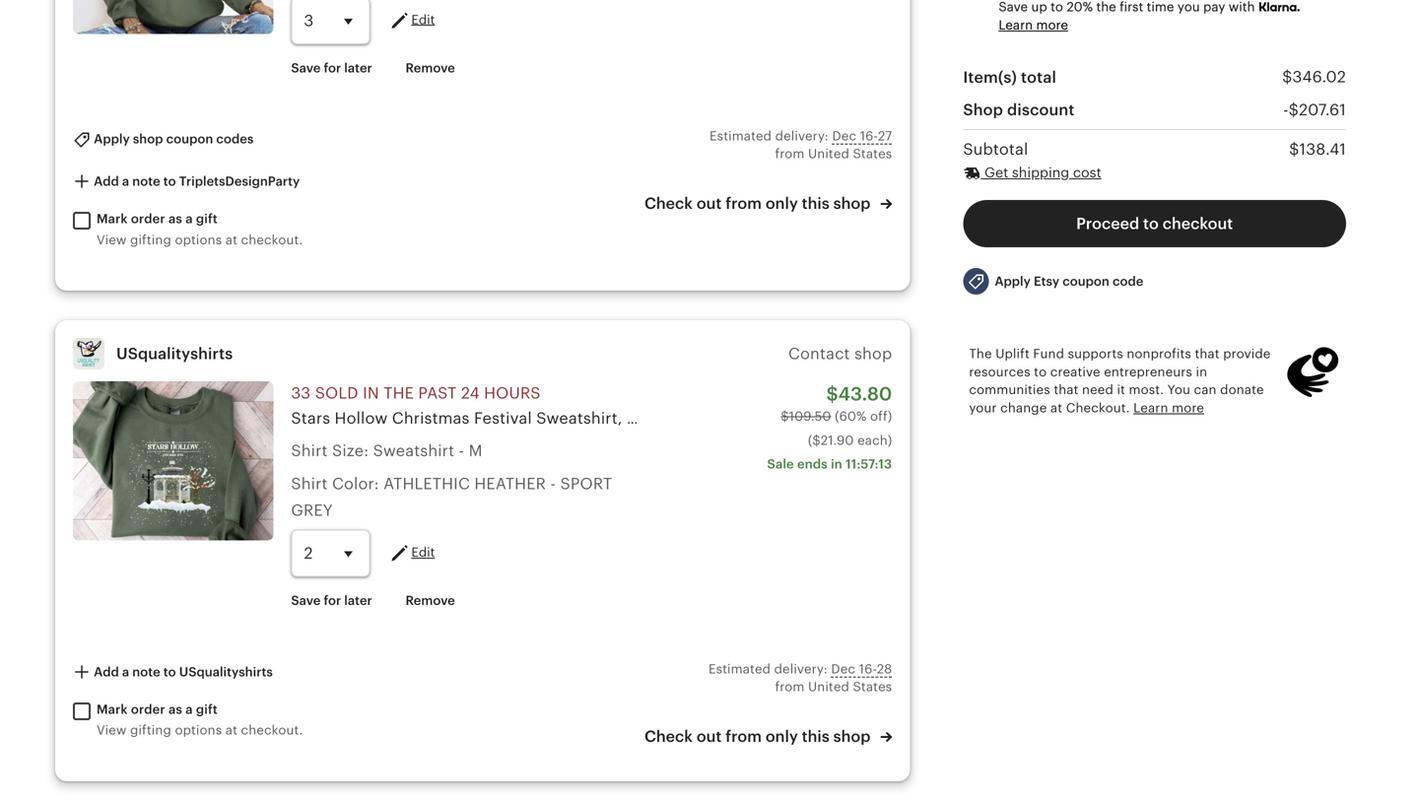 Task type: describe. For each thing, give the bounding box(es) containing it.
save for later button for 1st remove button from the bottom of the page
[[276, 583, 387, 619]]

usqualityshirts inside dropdown button
[[179, 665, 273, 680]]

2 remove from the top
[[406, 594, 455, 609]]

1 vertical spatial that
[[1054, 383, 1079, 397]]

2 christmas from the left
[[627, 410, 705, 427]]

it
[[1117, 383, 1126, 397]]

dec for dec 16-28
[[831, 662, 856, 677]]

28
[[877, 662, 893, 677]]

delivery: for dec 16-28
[[775, 662, 828, 677]]

apply etsy coupon code
[[995, 274, 1144, 289]]

check out from only this shop link for estimated delivery: dec 16-27 from united states
[[645, 193, 893, 215]]

athlethic
[[384, 475, 470, 493]]

shop down dec 16-27 link
[[834, 195, 871, 212]]

0 vertical spatial learn
[[999, 18, 1033, 33]]

apply shop coupon codes
[[91, 132, 254, 146]]

etsy
[[1034, 274, 1060, 289]]

apply for apply shop coupon codes
[[94, 132, 130, 146]]

2 gifting from the top
[[130, 723, 171, 738]]

usqualityshirts link
[[116, 345, 233, 363]]

sweater,
[[1119, 410, 1186, 427]]

from inside estimated delivery: dec 16-27 from united states
[[775, 147, 805, 161]]

2 mark order as a gift view gifting options at checkout. from the top
[[97, 702, 303, 738]]

2 gift from the top
[[196, 702, 218, 717]]

stars hollow christmas festival sweatshirt, christmas gifts, christmas tree shirt, christmas winter festival sweater, christmas tree sweater link
[[291, 410, 1372, 427]]

1 order from the top
[[131, 212, 165, 226]]

total
[[1021, 68, 1057, 86]]

usqualityshirts image
[[73, 338, 105, 370]]

creative
[[1051, 365, 1101, 379]]

sold
[[315, 384, 359, 402]]

checkout.
[[1066, 401, 1130, 415]]

apply shop coupon codes button
[[58, 121, 269, 158]]

1 edit button from the top
[[388, 9, 435, 32]]

1 save from the top
[[291, 60, 321, 75]]

you
[[1168, 383, 1191, 397]]

1 festival from the left
[[474, 410, 532, 427]]

estimated for estimated delivery: dec 16-28 from united states
[[709, 662, 771, 677]]

item(s) total
[[964, 68, 1057, 86]]

only for dec 16-28
[[766, 728, 798, 746]]

dec 16-28 link
[[831, 662, 893, 677]]

1 remove from the top
[[406, 60, 455, 75]]

your
[[969, 401, 997, 415]]

discount
[[1008, 101, 1075, 119]]

checkout
[[1163, 215, 1234, 233]]

sweatshirt,
[[537, 410, 623, 427]]

11:57:13
[[846, 457, 893, 472]]

(60%
[[835, 409, 867, 424]]

get
[[985, 165, 1009, 180]]

estimated for estimated delivery: dec 16-27 from united states
[[710, 129, 772, 143]]

contact shop button
[[789, 345, 893, 363]]

stars hollow christmas festival sweatshirt, christmas gifts, christmas tree shirt, christmas winter festival sweater, christmas tree sweater image
[[73, 381, 273, 541]]

note for usqualityshirts
[[132, 665, 160, 680]]

sweater
[[1310, 410, 1372, 427]]

united for dec 16-28
[[808, 680, 850, 695]]

dec for dec 16-27
[[833, 129, 857, 143]]

entrepreneurs
[[1104, 365, 1193, 379]]

1 vertical spatial learn more
[[1134, 401, 1205, 415]]

in inside $ 43.80 $ 109.50 (60% off) ( $ 21.90 each) sale ends in 11:57:13
[[831, 457, 843, 472]]

1 as from the top
[[169, 212, 182, 226]]

hours
[[484, 384, 541, 402]]

2 horizontal spatial -
[[1284, 101, 1289, 119]]

2 mark from the top
[[97, 702, 128, 717]]

33
[[291, 384, 311, 402]]

apply etsy coupon code button
[[949, 259, 1159, 304]]

add a note to usqualityshirts button
[[58, 655, 288, 691]]

0 vertical spatial learn more
[[999, 18, 1069, 33]]

past
[[418, 384, 457, 402]]

winter
[[1002, 410, 1053, 427]]

check out from only this shop for estimated delivery: dec 16-27 from united states
[[645, 195, 875, 212]]

add for add a note to tripletsdesignparty
[[94, 174, 119, 189]]

item(s)
[[964, 68, 1017, 86]]

1 vertical spatial learn
[[1134, 401, 1169, 415]]

get shipping cost button
[[964, 163, 1102, 183]]

proceed
[[1077, 215, 1140, 233]]

1 horizontal spatial more
[[1172, 401, 1205, 415]]

shop inside "dropdown button"
[[133, 132, 163, 146]]

resources
[[969, 365, 1031, 379]]

out for estimated delivery: dec 16-28 from united states
[[697, 728, 722, 746]]

color:
[[332, 475, 379, 493]]

2 edit button from the top
[[388, 542, 435, 566]]

cost
[[1074, 165, 1102, 180]]

346.02
[[1293, 68, 1347, 86]]

1 gift from the top
[[196, 212, 218, 226]]

proceed to checkout
[[1077, 215, 1234, 233]]

0 vertical spatial at
[[226, 233, 238, 247]]

1 tree from the left
[[837, 410, 870, 427]]

in inside 'the uplift fund supports nonprofits that provide resources to creative entrepreneurs in communities that need it most. you can donate your change at checkout.'
[[1196, 365, 1208, 379]]

5 christmas from the left
[[1190, 410, 1268, 427]]

1 view from the top
[[97, 233, 127, 247]]

stars
[[291, 410, 330, 427]]

need
[[1083, 383, 1114, 397]]

most.
[[1129, 383, 1164, 397]]

shirt color:
[[291, 475, 384, 493]]

shirt size: sweatshirt - m
[[291, 442, 483, 460]]

sport
[[560, 475, 613, 493]]

to inside add a note to tripletsdesignparty dropdown button
[[163, 174, 176, 189]]

to inside add a note to usqualityshirts dropdown button
[[163, 665, 176, 680]]

24
[[461, 384, 480, 402]]

1 gifting from the top
[[130, 233, 171, 247]]

43.80
[[839, 384, 893, 405]]

estimated delivery: dec 16-27 from united states
[[710, 129, 893, 161]]

grey
[[291, 502, 333, 520]]

16- for 28
[[859, 662, 877, 677]]

1 horizontal spatial learn more button
[[1134, 399, 1205, 417]]

ends
[[798, 457, 828, 472]]

m
[[469, 442, 483, 460]]

shipping
[[1012, 165, 1070, 180]]

2 save from the top
[[291, 594, 321, 609]]

estimated delivery: dec 16-28 from united states
[[709, 662, 893, 695]]

at inside 'the uplift fund supports nonprofits that provide resources to creative entrepreneurs in communities that need it most. you can donate your change at checkout.'
[[1051, 401, 1063, 415]]

add a note to tripletsdesignparty button
[[58, 164, 315, 200]]

check out from only this shop link for estimated delivery: dec 16-28 from united states
[[645, 726, 893, 748]]

delivery: for dec 16-27
[[776, 129, 829, 143]]

21.90
[[821, 433, 854, 448]]

supports
[[1068, 347, 1124, 362]]

united for dec 16-27
[[808, 147, 850, 161]]

donate
[[1221, 383, 1265, 397]]

109.50
[[789, 409, 832, 424]]

each)
[[858, 433, 893, 448]]

$ 138.41
[[1290, 141, 1347, 158]]

$ 346.02
[[1283, 68, 1347, 86]]

1 mark order as a gift view gifting options at checkout. from the top
[[97, 212, 303, 247]]

save for later button for first remove button from the top
[[276, 50, 387, 86]]

tripletsdesignparty
[[179, 174, 300, 189]]

2 options from the top
[[175, 723, 222, 738]]

1 later from the top
[[344, 60, 372, 75]]

in inside 33 sold in the past 24 hours stars hollow christmas festival sweatshirt, christmas gifts, christmas tree shirt, christmas winter festival sweater, christmas tree sweater
[[363, 384, 379, 402]]

- $ 207.61
[[1284, 101, 1347, 119]]

edit for 2nd 'edit' button from the bottom
[[411, 12, 435, 27]]



Task type: locate. For each thing, give the bounding box(es) containing it.
0 horizontal spatial festival
[[474, 410, 532, 427]]

united inside estimated delivery: dec 16-28 from united states
[[808, 680, 850, 695]]

estimated inside estimated delivery: dec 16-27 from united states
[[710, 129, 772, 143]]

estimated
[[710, 129, 772, 143], [709, 662, 771, 677]]

0 vertical spatial as
[[169, 212, 182, 226]]

2 as from the top
[[169, 702, 182, 717]]

1 vertical spatial check out from only this shop
[[645, 728, 875, 746]]

coupon up add a note to tripletsdesignparty
[[166, 132, 213, 146]]

1 check out from only this shop link from the top
[[645, 193, 893, 215]]

2 festival from the left
[[1057, 410, 1115, 427]]

gifting
[[130, 233, 171, 247], [130, 723, 171, 738]]

proceed to checkout button
[[964, 200, 1347, 248]]

1 vertical spatial checkout.
[[241, 723, 303, 738]]

usqualityshirts
[[116, 345, 233, 363], [179, 665, 273, 680]]

save for later button
[[276, 50, 387, 86], [276, 583, 387, 619]]

that down creative
[[1054, 383, 1079, 397]]

states inside estimated delivery: dec 16-27 from united states
[[853, 147, 893, 161]]

1 vertical spatial edit button
[[388, 542, 435, 566]]

33 sold in the past 24 hours stars hollow christmas festival sweatshirt, christmas gifts, christmas tree shirt, christmas winter festival sweater, christmas tree sweater
[[291, 384, 1372, 427]]

1 save for later button from the top
[[276, 50, 387, 86]]

1 horizontal spatial apply
[[995, 274, 1031, 289]]

shirt,
[[874, 410, 916, 427]]

check out from only this shop link down estimated delivery: dec 16-27 from united states
[[645, 193, 893, 215]]

check for estimated delivery: dec 16-27 from united states
[[645, 195, 693, 212]]

sale
[[768, 457, 794, 472]]

dec left 27
[[833, 129, 857, 143]]

0 vertical spatial add
[[94, 174, 119, 189]]

christmas down donate
[[1190, 410, 1268, 427]]

1 vertical spatial check
[[645, 728, 693, 746]]

- inside athlethic heather - sport grey
[[551, 475, 556, 493]]

united
[[808, 147, 850, 161], [808, 680, 850, 695]]

1 vertical spatial edit
[[411, 545, 435, 560]]

learn more button up total
[[999, 18, 1069, 33]]

0 vertical spatial dec
[[833, 129, 857, 143]]

festival
[[474, 410, 532, 427], [1057, 410, 1115, 427]]

0 horizontal spatial learn more button
[[999, 18, 1069, 33]]

- left 207.61
[[1284, 101, 1289, 119]]

code
[[1113, 274, 1144, 289]]

2 save for later from the top
[[291, 594, 372, 609]]

1 vertical spatial view
[[97, 723, 127, 738]]

2 this from the top
[[802, 728, 830, 746]]

1 vertical spatial add
[[94, 665, 119, 680]]

note inside dropdown button
[[132, 665, 160, 680]]

1 horizontal spatial coupon
[[1063, 274, 1110, 289]]

view down add a note to tripletsdesignparty dropdown button
[[97, 233, 127, 247]]

estimated inside estimated delivery: dec 16-28 from united states
[[709, 662, 771, 677]]

heather
[[475, 475, 546, 493]]

2 vertical spatial at
[[226, 723, 238, 738]]

edit
[[411, 12, 435, 27], [411, 545, 435, 560]]

1 save for later from the top
[[291, 60, 372, 75]]

sweatshirt
[[373, 442, 455, 460]]

gifting down add a note to usqualityshirts dropdown button
[[130, 723, 171, 738]]

christmas down communities at the right top of the page
[[920, 410, 998, 427]]

16- for 27
[[860, 129, 878, 143]]

0 horizontal spatial more
[[1037, 18, 1069, 33]]

only
[[766, 195, 798, 212], [766, 728, 798, 746]]

dec inside estimated delivery: dec 16-28 from united states
[[831, 662, 856, 677]]

a
[[122, 174, 129, 189], [186, 212, 193, 226], [122, 665, 129, 680], [186, 702, 193, 717]]

2 for from the top
[[324, 594, 341, 609]]

shop up add a note to tripletsdesignparty dropdown button
[[133, 132, 163, 146]]

0 vertical spatial mark order as a gift view gifting options at checkout.
[[97, 212, 303, 247]]

only for dec 16-27
[[766, 195, 798, 212]]

1 checkout. from the top
[[241, 233, 303, 247]]

shop down dec 16-28 'link'
[[834, 728, 871, 746]]

0 vertical spatial 16-
[[860, 129, 878, 143]]

0 vertical spatial learn more button
[[999, 18, 1069, 33]]

learn more button down you
[[1134, 399, 1205, 417]]

1 vertical spatial later
[[344, 594, 372, 609]]

fund
[[1034, 347, 1065, 362]]

2 order from the top
[[131, 702, 165, 717]]

more
[[1037, 18, 1069, 33], [1172, 401, 1205, 415]]

1 vertical spatial remove
[[406, 594, 455, 609]]

mark order as a gift view gifting options at checkout. down the add a note to usqualityshirts
[[97, 702, 303, 738]]

as
[[169, 212, 182, 226], [169, 702, 182, 717]]

1 check from the top
[[645, 195, 693, 212]]

shop discount
[[964, 101, 1075, 119]]

0 horizontal spatial apply
[[94, 132, 130, 146]]

0 horizontal spatial learn
[[999, 18, 1033, 33]]

in
[[1196, 365, 1208, 379], [363, 384, 379, 402], [831, 457, 843, 472]]

1 vertical spatial mark
[[97, 702, 128, 717]]

communities
[[969, 383, 1051, 397]]

states for 28
[[853, 680, 893, 695]]

coupon for etsy
[[1063, 274, 1110, 289]]

order down add a note to tripletsdesignparty dropdown button
[[131, 212, 165, 226]]

1 united from the top
[[808, 147, 850, 161]]

0 horizontal spatial in
[[363, 384, 379, 402]]

1 vertical spatial in
[[363, 384, 379, 402]]

check out from only this shop down estimated delivery: dec 16-28 from united states in the bottom of the page
[[645, 728, 875, 746]]

0 vertical spatial more
[[1037, 18, 1069, 33]]

size:
[[332, 442, 369, 460]]

from
[[775, 147, 805, 161], [726, 195, 762, 212], [775, 680, 805, 695], [726, 728, 762, 746]]

that up can
[[1195, 347, 1220, 362]]

138.41
[[1300, 141, 1347, 158]]

1 horizontal spatial in
[[831, 457, 843, 472]]

0 vertical spatial in
[[1196, 365, 1208, 379]]

0 vertical spatial shirt
[[291, 442, 328, 460]]

2 note from the top
[[132, 665, 160, 680]]

apply left etsy
[[995, 274, 1031, 289]]

the uplift fund supports nonprofits that provide resources to creative entrepreneurs in communities that need it most. you can donate your change at checkout.
[[969, 347, 1271, 415]]

0 vertical spatial usqualityshirts
[[116, 345, 233, 363]]

from inside estimated delivery: dec 16-28 from united states
[[775, 680, 805, 695]]

0 vertical spatial delivery:
[[776, 129, 829, 143]]

1 vertical spatial shirt
[[291, 475, 328, 493]]

0 horizontal spatial that
[[1054, 383, 1079, 397]]

uplift fund image
[[1286, 345, 1341, 400]]

mark down add a note to tripletsdesignparty dropdown button
[[97, 212, 128, 226]]

add inside dropdown button
[[94, 174, 119, 189]]

2 check from the top
[[645, 728, 693, 746]]

change
[[1001, 401, 1047, 415]]

1 vertical spatial 16-
[[859, 662, 877, 677]]

207.61
[[1299, 101, 1347, 119]]

1 vertical spatial options
[[175, 723, 222, 738]]

1 horizontal spatial learn more
[[1134, 401, 1205, 415]]

in up hollow
[[363, 384, 379, 402]]

1 this from the top
[[802, 195, 830, 212]]

later
[[344, 60, 372, 75], [344, 594, 372, 609]]

order down add a note to usqualityshirts dropdown button
[[131, 702, 165, 717]]

2 save for later button from the top
[[276, 583, 387, 619]]

this down estimated delivery: dec 16-27 from united states
[[802, 195, 830, 212]]

0 vertical spatial estimated
[[710, 129, 772, 143]]

at down 'tripletsdesignparty'
[[226, 233, 238, 247]]

for for first remove button from the top
[[324, 60, 341, 75]]

1 vertical spatial estimated
[[709, 662, 771, 677]]

can
[[1194, 383, 1217, 397]]

tree up 21.90
[[837, 410, 870, 427]]

this for dec 16-27
[[802, 195, 830, 212]]

add for add a note to usqualityshirts
[[94, 665, 119, 680]]

christmas up "("
[[755, 410, 832, 427]]

learn more up total
[[999, 18, 1069, 33]]

add inside dropdown button
[[94, 665, 119, 680]]

remove button
[[391, 50, 470, 86], [391, 583, 470, 619]]

1 horizontal spatial festival
[[1057, 410, 1115, 427]]

out for estimated delivery: dec 16-27 from united states
[[697, 195, 722, 212]]

1 vertical spatial apply
[[995, 274, 1031, 289]]

states down dec 16-27 link
[[853, 147, 893, 161]]

1 edit from the top
[[411, 12, 435, 27]]

1 vertical spatial mark order as a gift view gifting options at checkout.
[[97, 702, 303, 738]]

1 vertical spatial delivery:
[[775, 662, 828, 677]]

16- inside estimated delivery: dec 16-28 from united states
[[859, 662, 877, 677]]

gifts,
[[709, 410, 750, 427]]

1 vertical spatial dec
[[831, 662, 856, 677]]

states down dec 16-28 'link'
[[853, 680, 893, 695]]

0 vertical spatial later
[[344, 60, 372, 75]]

view down add a note to usqualityshirts dropdown button
[[97, 723, 127, 738]]

note inside dropdown button
[[132, 174, 160, 189]]

1 vertical spatial only
[[766, 728, 798, 746]]

0 vertical spatial -
[[1284, 101, 1289, 119]]

more down you
[[1172, 401, 1205, 415]]

christmas left the gifts,
[[627, 410, 705, 427]]

1 horizontal spatial tree
[[1272, 410, 1305, 427]]

$ 43.80 $ 109.50 (60% off) ( $ 21.90 each) sale ends in 11:57:13
[[768, 384, 893, 472]]

0 vertical spatial checkout.
[[241, 233, 303, 247]]

2 check out from only this shop link from the top
[[645, 726, 893, 748]]

at
[[226, 233, 238, 247], [1051, 401, 1063, 415], [226, 723, 238, 738]]

$
[[1283, 68, 1293, 86], [1289, 101, 1299, 119], [1290, 141, 1300, 158], [827, 384, 839, 405], [781, 409, 789, 424], [813, 433, 821, 448]]

0 vertical spatial edit button
[[388, 9, 435, 32]]

this for dec 16-28
[[802, 728, 830, 746]]

1 vertical spatial at
[[1051, 401, 1063, 415]]

get shipping cost
[[981, 165, 1102, 180]]

provide
[[1224, 347, 1271, 362]]

more up total
[[1037, 18, 1069, 33]]

2 united from the top
[[808, 680, 850, 695]]

delivery: left dec 16-28 'link'
[[775, 662, 828, 677]]

as down add a note to usqualityshirts dropdown button
[[169, 702, 182, 717]]

0 vertical spatial options
[[175, 233, 222, 247]]

add
[[94, 174, 119, 189], [94, 665, 119, 680]]

2 add from the top
[[94, 665, 119, 680]]

united down dec 16-28 'link'
[[808, 680, 850, 695]]

note
[[132, 174, 160, 189], [132, 665, 160, 680]]

shirt down stars
[[291, 442, 328, 460]]

1 note from the top
[[132, 174, 160, 189]]

0 horizontal spatial learn more
[[999, 18, 1069, 33]]

shirt up grey
[[291, 475, 328, 493]]

a inside dropdown button
[[122, 665, 129, 680]]

1 vertical spatial more
[[1172, 401, 1205, 415]]

shop
[[133, 132, 163, 146], [834, 195, 871, 212], [855, 345, 893, 363], [834, 728, 871, 746]]

states for 27
[[853, 147, 893, 161]]

the
[[384, 384, 414, 402]]

16- inside estimated delivery: dec 16-27 from united states
[[860, 129, 878, 143]]

apply for apply etsy coupon code
[[995, 274, 1031, 289]]

shirt for shirt color:
[[291, 475, 328, 493]]

in up can
[[1196, 365, 1208, 379]]

in down 21.90
[[831, 457, 843, 472]]

1 vertical spatial gift
[[196, 702, 218, 717]]

the
[[969, 347, 992, 362]]

0 vertical spatial save for later button
[[276, 50, 387, 86]]

coupon inside dropdown button
[[1063, 274, 1110, 289]]

2 out from the top
[[697, 728, 722, 746]]

1 vertical spatial check out from only this shop link
[[645, 726, 893, 748]]

27
[[878, 129, 893, 143]]

christmas down past on the left of the page
[[392, 410, 470, 427]]

2 horizontal spatial in
[[1196, 365, 1208, 379]]

coupon inside "dropdown button"
[[166, 132, 213, 146]]

2 vertical spatial -
[[551, 475, 556, 493]]

check out from only this shop down estimated delivery: dec 16-27 from united states
[[645, 195, 875, 212]]

tree down uplift fund 'image'
[[1272, 410, 1305, 427]]

festival down hours
[[474, 410, 532, 427]]

- left m
[[459, 442, 465, 460]]

1 options from the top
[[175, 233, 222, 247]]

festival down need
[[1057, 410, 1115, 427]]

shop up 43.80
[[855, 345, 893, 363]]

2 edit from the top
[[411, 545, 435, 560]]

contact
[[789, 345, 850, 363]]

options down the add a note to usqualityshirts
[[175, 723, 222, 738]]

check out from only this shop link
[[645, 193, 893, 215], [645, 726, 893, 748]]

delivery: inside estimated delivery: dec 16-28 from united states
[[775, 662, 828, 677]]

1 shirt from the top
[[291, 442, 328, 460]]

1 only from the top
[[766, 195, 798, 212]]

united down dec 16-27 link
[[808, 147, 850, 161]]

0 horizontal spatial -
[[459, 442, 465, 460]]

mark
[[97, 212, 128, 226], [97, 702, 128, 717]]

2 shirt from the top
[[291, 475, 328, 493]]

0 vertical spatial apply
[[94, 132, 130, 146]]

1 states from the top
[[853, 147, 893, 161]]

apply inside the apply etsy coupon code dropdown button
[[995, 274, 1031, 289]]

0 vertical spatial remove button
[[391, 50, 470, 86]]

subtotal
[[964, 141, 1029, 158]]

apply up add a note to tripletsdesignparty dropdown button
[[94, 132, 130, 146]]

a inside dropdown button
[[122, 174, 129, 189]]

check out from only this shop link down estimated delivery: dec 16-28 from united states in the bottom of the page
[[645, 726, 893, 748]]

0 vertical spatial check out from only this shop link
[[645, 193, 893, 215]]

0 vertical spatial states
[[853, 147, 893, 161]]

1 add from the top
[[94, 174, 119, 189]]

note for tripletsdesignparty
[[132, 174, 160, 189]]

1 christmas from the left
[[392, 410, 470, 427]]

2 states from the top
[[853, 680, 893, 695]]

states inside estimated delivery: dec 16-28 from united states
[[853, 680, 893, 695]]

0 vertical spatial out
[[697, 195, 722, 212]]

1 horizontal spatial learn
[[1134, 401, 1169, 415]]

codes
[[216, 132, 254, 146]]

check out from only this shop for estimated delivery: dec 16-28 from united states
[[645, 728, 875, 746]]

0 vertical spatial save
[[291, 60, 321, 75]]

this down estimated delivery: dec 16-28 from united states in the bottom of the page
[[802, 728, 830, 746]]

out
[[697, 195, 722, 212], [697, 728, 722, 746]]

3 christmas from the left
[[755, 410, 832, 427]]

as down add a note to tripletsdesignparty dropdown button
[[169, 212, 182, 226]]

learn more button
[[999, 18, 1069, 33], [1134, 399, 1205, 417]]

1 vertical spatial usqualityshirts
[[179, 665, 273, 680]]

hollow
[[335, 410, 388, 427]]

0 vertical spatial remove
[[406, 60, 455, 75]]

gifting down add a note to tripletsdesignparty dropdown button
[[130, 233, 171, 247]]

2 later from the top
[[344, 594, 372, 609]]

mark order as a gift view gifting options at checkout. down add a note to tripletsdesignparty
[[97, 212, 303, 247]]

only down estimated delivery: dec 16-28 from united states in the bottom of the page
[[766, 728, 798, 746]]

add a note to tripletsdesignparty
[[91, 174, 300, 189]]

0 vertical spatial save for later
[[291, 60, 372, 75]]

learn more down you
[[1134, 401, 1205, 415]]

for
[[324, 60, 341, 75], [324, 594, 341, 609]]

dec inside estimated delivery: dec 16-27 from united states
[[833, 129, 857, 143]]

2 view from the top
[[97, 723, 127, 738]]

coupon for shop
[[166, 132, 213, 146]]

dec 16-27 link
[[833, 129, 893, 143]]

0 vertical spatial that
[[1195, 347, 1220, 362]]

2 only from the top
[[766, 728, 798, 746]]

1 vertical spatial as
[[169, 702, 182, 717]]

1 mark from the top
[[97, 212, 128, 226]]

1 vertical spatial learn more button
[[1134, 399, 1205, 417]]

options down add a note to tripletsdesignparty
[[175, 233, 222, 247]]

0 vertical spatial coupon
[[166, 132, 213, 146]]

2 check out from only this shop from the top
[[645, 728, 875, 746]]

for for 1st remove button from the bottom of the page
[[324, 594, 341, 609]]

1 vertical spatial save
[[291, 594, 321, 609]]

gift down the add a note to usqualityshirts
[[196, 702, 218, 717]]

coupon right etsy
[[1063, 274, 1110, 289]]

at down the add a note to usqualityshirts
[[226, 723, 238, 738]]

this
[[802, 195, 830, 212], [802, 728, 830, 746]]

uplift
[[996, 347, 1030, 362]]

contact shop
[[789, 345, 893, 363]]

dec left 28
[[831, 662, 856, 677]]

1 vertical spatial for
[[324, 594, 341, 609]]

1 horizontal spatial that
[[1195, 347, 1220, 362]]

0 vertical spatial gift
[[196, 212, 218, 226]]

delivery: inside estimated delivery: dec 16-27 from united states
[[776, 129, 829, 143]]

to inside 'the uplift fund supports nonprofits that provide resources to creative entrepreneurs in communities that need it most. you can donate your change at checkout.'
[[1034, 365, 1047, 379]]

only down estimated delivery: dec 16-27 from united states
[[766, 195, 798, 212]]

learn up item(s) total
[[999, 18, 1033, 33]]

off)
[[871, 409, 893, 424]]

edit for second 'edit' button from the top of the page
[[411, 545, 435, 560]]

1 vertical spatial -
[[459, 442, 465, 460]]

- left sport
[[551, 475, 556, 493]]

0 vertical spatial mark
[[97, 212, 128, 226]]

(
[[808, 433, 813, 448]]

delivery: left dec 16-27 link
[[776, 129, 829, 143]]

1 out from the top
[[697, 195, 722, 212]]

1 vertical spatial order
[[131, 702, 165, 717]]

gift down add a note to tripletsdesignparty
[[196, 212, 218, 226]]

mark down add a note to usqualityshirts dropdown button
[[97, 702, 128, 717]]

at right change
[[1051, 401, 1063, 415]]

shop
[[964, 101, 1004, 119]]

check
[[645, 195, 693, 212], [645, 728, 693, 746]]

1 check out from only this shop from the top
[[645, 195, 875, 212]]

nonprofits
[[1127, 347, 1192, 362]]

1 vertical spatial note
[[132, 665, 160, 680]]

view
[[97, 233, 127, 247], [97, 723, 127, 738]]

learn more
[[999, 18, 1069, 33], [1134, 401, 1205, 415]]

tree
[[837, 410, 870, 427], [1272, 410, 1305, 427]]

apply inside apply shop coupon codes "dropdown button"
[[94, 132, 130, 146]]

0 vertical spatial check out from only this shop
[[645, 195, 875, 212]]

to inside proceed to checkout button
[[1144, 215, 1159, 233]]

united inside estimated delivery: dec 16-27 from united states
[[808, 147, 850, 161]]

2 remove button from the top
[[391, 583, 470, 619]]

0 vertical spatial gifting
[[130, 233, 171, 247]]

athlethic heather - sport grey
[[291, 475, 613, 520]]

1 horizontal spatial -
[[551, 475, 556, 493]]

1 vertical spatial coupon
[[1063, 274, 1110, 289]]

1 vertical spatial gifting
[[130, 723, 171, 738]]

delivery:
[[776, 129, 829, 143], [775, 662, 828, 677]]

4 christmas from the left
[[920, 410, 998, 427]]

2 tree from the left
[[1272, 410, 1305, 427]]

add a note to usqualityshirts
[[91, 665, 273, 680]]

2 vertical spatial in
[[831, 457, 843, 472]]

christmas
[[392, 410, 470, 427], [627, 410, 705, 427], [755, 410, 832, 427], [920, 410, 998, 427], [1190, 410, 1268, 427]]

shirt for shirt size: sweatshirt - m
[[291, 442, 328, 460]]

0 vertical spatial note
[[132, 174, 160, 189]]

-
[[1284, 101, 1289, 119], [459, 442, 465, 460], [551, 475, 556, 493]]

check for estimated delivery: dec 16-28 from united states
[[645, 728, 693, 746]]

0 vertical spatial view
[[97, 233, 127, 247]]

0 vertical spatial only
[[766, 195, 798, 212]]

learn down most.
[[1134, 401, 1169, 415]]

1 remove button from the top
[[391, 50, 470, 86]]

1 for from the top
[[324, 60, 341, 75]]

2 checkout. from the top
[[241, 723, 303, 738]]



Task type: vqa. For each thing, say whether or not it's contained in the screenshot.
States to the bottom
yes



